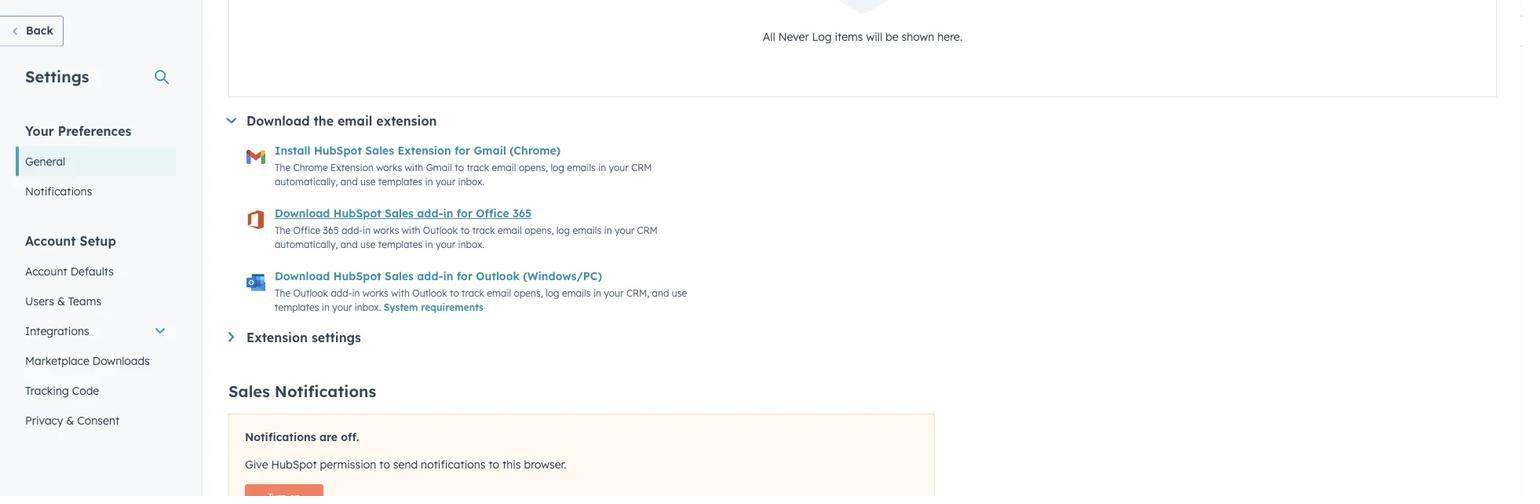 Task type: locate. For each thing, give the bounding box(es) containing it.
365 down (chrome) in the left of the page
[[513, 206, 532, 220]]

settings
[[25, 66, 89, 86]]

off.
[[341, 430, 359, 444]]

add- up the settings on the left bottom
[[331, 287, 352, 299]]

1 vertical spatial 365
[[323, 224, 339, 236]]

back link
[[0, 16, 64, 47]]

3 the from the top
[[275, 287, 291, 299]]

notifications
[[421, 457, 486, 471]]

and inside 'install hubspot sales extension for gmail (chrome) the chrome extension works with gmail to track email opens, log emails in your crm automatically, and use templates in your inbox.'
[[341, 175, 358, 187]]

0 vertical spatial gmail
[[474, 144, 506, 157]]

download hubspot sales add-in for office 365 button
[[275, 204, 532, 223]]

the
[[275, 161, 291, 173], [275, 224, 291, 236], [275, 287, 291, 299]]

to up download hubspot sales add-in for outlook (windows/pc)
[[461, 224, 470, 236]]

&
[[57, 294, 65, 308], [66, 413, 74, 427]]

for for outlook
[[457, 269, 473, 283]]

in
[[598, 161, 606, 173], [425, 175, 433, 187], [443, 206, 453, 220], [363, 224, 371, 236], [604, 224, 612, 236], [425, 238, 433, 250], [443, 269, 453, 283], [352, 287, 360, 299], [593, 287, 601, 299], [322, 301, 330, 313]]

0 vertical spatial account
[[25, 233, 76, 248]]

1 vertical spatial office
[[293, 224, 320, 236]]

2 vertical spatial the
[[275, 287, 291, 299]]

0 vertical spatial works
[[376, 161, 402, 173]]

0 vertical spatial inbox.
[[458, 175, 485, 187]]

hubspot for download hubspot sales add-in for outlook (windows/pc)
[[333, 269, 381, 283]]

sales for outlook
[[385, 269, 414, 283]]

track inside the outlook add-in works with outlook to track email opens, log emails in your crm, and use templates in your inbox.
[[462, 287, 484, 299]]

notifications up are
[[275, 381, 376, 401]]

emails inside the outlook add-in works with outlook to track email opens, log emails in your crm, and use templates in your inbox.
[[562, 287, 591, 299]]

inbox. inside 'install hubspot sales extension for gmail (chrome) the chrome extension works with gmail to track email opens, log emails in your crm automatically, and use templates in your inbox.'
[[458, 175, 485, 187]]

0 vertical spatial emails
[[567, 161, 596, 173]]

gmail left (chrome) in the left of the page
[[474, 144, 506, 157]]

office down chrome
[[293, 224, 320, 236]]

opens, inside 'install hubspot sales extension for gmail (chrome) the chrome extension works with gmail to track email opens, log emails in your crm automatically, and use templates in your inbox.'
[[519, 161, 548, 173]]

download hubspot sales add-in for outlook (windows/pc)
[[275, 269, 602, 283]]

0 vertical spatial track
[[467, 161, 489, 173]]

0 vertical spatial for
[[455, 144, 470, 157]]

1 vertical spatial use
[[360, 238, 376, 250]]

0 vertical spatial and
[[341, 175, 358, 187]]

office down 'install hubspot sales extension for gmail (chrome) the chrome extension works with gmail to track email opens, log emails in your crm automatically, and use templates in your inbox.'
[[476, 206, 509, 220]]

for up the outlook add-in works with outlook to track email opens, log emails in your crm, and use templates in your inbox.
[[457, 269, 473, 283]]

email inside download hubspot sales add-in for office 365 the office 365 add-in works with outlook to track email opens, log emails in your crm automatically, and use templates in your inbox.
[[498, 224, 522, 236]]

log inside the outlook add-in works with outlook to track email opens, log emails in your crm, and use templates in your inbox.
[[546, 287, 559, 299]]

extension down extension
[[398, 144, 451, 157]]

integrations button
[[16, 316, 176, 346]]

0 vertical spatial the
[[275, 161, 291, 173]]

& right privacy
[[66, 413, 74, 427]]

with down download hubspot sales add-in for office 365 button
[[402, 224, 420, 236]]

2 vertical spatial use
[[672, 287, 687, 299]]

notifications down general
[[25, 184, 92, 198]]

0 horizontal spatial office
[[293, 224, 320, 236]]

notifications link
[[16, 176, 176, 206]]

system
[[384, 301, 418, 313]]

track up requirements
[[462, 287, 484, 299]]

log up (windows/pc)
[[556, 224, 570, 236]]

2 vertical spatial opens,
[[514, 287, 543, 299]]

1 vertical spatial for
[[457, 206, 473, 220]]

(chrome)
[[510, 144, 561, 157]]

sales inside download hubspot sales add-in for office 365 the office 365 add-in works with outlook to track email opens, log emails in your crm automatically, and use templates in your inbox.
[[385, 206, 414, 220]]

track up download hubspot sales add-in for office 365 the office 365 add-in works with outlook to track email opens, log emails in your crm automatically, and use templates in your inbox.
[[467, 161, 489, 173]]

0 vertical spatial templates
[[378, 175, 423, 187]]

gmail
[[474, 144, 506, 157], [426, 161, 452, 173]]

0 horizontal spatial &
[[57, 294, 65, 308]]

shown
[[902, 29, 935, 43]]

2 the from the top
[[275, 224, 291, 236]]

crm,
[[626, 287, 649, 299]]

to
[[455, 161, 464, 173], [461, 224, 470, 236], [450, 287, 459, 299], [379, 457, 390, 471], [489, 457, 499, 471]]

0 vertical spatial with
[[405, 161, 423, 173]]

to down install hubspot sales extension for gmail (chrome) button
[[455, 161, 464, 173]]

notifications inside your preferences element
[[25, 184, 92, 198]]

1 vertical spatial and
[[341, 238, 358, 250]]

1 vertical spatial opens,
[[525, 224, 554, 236]]

notifications for notifications are off.
[[245, 430, 316, 444]]

1 horizontal spatial office
[[476, 206, 509, 220]]

sales for office
[[385, 206, 414, 220]]

the inside 'install hubspot sales extension for gmail (chrome) the chrome extension works with gmail to track email opens, log emails in your crm automatically, and use templates in your inbox.'
[[275, 161, 291, 173]]

0 vertical spatial log
[[551, 161, 564, 173]]

(windows/pc)
[[523, 269, 602, 283]]

1 vertical spatial templates
[[378, 238, 423, 250]]

use inside 'install hubspot sales extension for gmail (chrome) the chrome extension works with gmail to track email opens, log emails in your crm automatically, and use templates in your inbox.'
[[360, 175, 376, 187]]

with
[[405, 161, 423, 173], [402, 224, 420, 236], [391, 287, 410, 299]]

and inside download hubspot sales add-in for office 365 the office 365 add-in works with outlook to track email opens, log emails in your crm automatically, and use templates in your inbox.
[[341, 238, 358, 250]]

gmail down install hubspot sales extension for gmail (chrome) button
[[426, 161, 452, 173]]

templates inside 'install hubspot sales extension for gmail (chrome) the chrome extension works with gmail to track email opens, log emails in your crm automatically, and use templates in your inbox.'
[[378, 175, 423, 187]]

marketplace
[[25, 354, 89, 367]]

add- inside button
[[417, 269, 443, 283]]

2 vertical spatial download
[[275, 269, 330, 283]]

& inside privacy & consent link
[[66, 413, 74, 427]]

1 vertical spatial automatically,
[[275, 238, 338, 250]]

automatically,
[[275, 175, 338, 187], [275, 238, 338, 250]]

2 vertical spatial track
[[462, 287, 484, 299]]

2 vertical spatial log
[[546, 287, 559, 299]]

all
[[763, 29, 775, 43]]

to up requirements
[[450, 287, 459, 299]]

office
[[476, 206, 509, 220], [293, 224, 320, 236]]

notifications up give in the bottom of the page
[[245, 430, 316, 444]]

0 vertical spatial automatically,
[[275, 175, 338, 187]]

0 horizontal spatial gmail
[[426, 161, 452, 173]]

in inside button
[[443, 269, 453, 283]]

hubspot inside button
[[333, 269, 381, 283]]

1 vertical spatial the
[[275, 224, 291, 236]]

& right users
[[57, 294, 65, 308]]

log down (windows/pc)
[[546, 287, 559, 299]]

365
[[513, 206, 532, 220], [323, 224, 339, 236]]

1 vertical spatial extension
[[331, 161, 374, 173]]

use up download hubspot sales add-in for office 365 button
[[360, 175, 376, 187]]

1 automatically, from the top
[[275, 175, 338, 187]]

works inside download hubspot sales add-in for office 365 the office 365 add-in works with outlook to track email opens, log emails in your crm automatically, and use templates in your inbox.
[[373, 224, 399, 236]]

outlook up extension settings
[[293, 287, 328, 299]]

1 vertical spatial caret image
[[228, 332, 234, 342]]

0 vertical spatial use
[[360, 175, 376, 187]]

& for users
[[57, 294, 65, 308]]

for for office
[[457, 206, 473, 220]]

inbox.
[[458, 175, 485, 187], [458, 238, 485, 250], [355, 301, 381, 313]]

email down download hubspot sales add-in for outlook (windows/pc) button
[[487, 287, 511, 299]]

emails inside download hubspot sales add-in for office 365 the office 365 add-in works with outlook to track email opens, log emails in your crm automatically, and use templates in your inbox.
[[573, 224, 602, 236]]

permission
[[320, 457, 376, 471]]

users & teams link
[[16, 286, 176, 316]]

send
[[393, 457, 418, 471]]

opens,
[[519, 161, 548, 173], [525, 224, 554, 236], [514, 287, 543, 299]]

works
[[376, 161, 402, 173], [373, 224, 399, 236], [363, 287, 388, 299]]

use inside download hubspot sales add-in for office 365 the office 365 add-in works with outlook to track email opens, log emails in your crm automatically, and use templates in your inbox.
[[360, 238, 376, 250]]

sales up system
[[385, 269, 414, 283]]

your preferences element
[[16, 122, 176, 206]]

crm inside 'install hubspot sales extension for gmail (chrome) the chrome extension works with gmail to track email opens, log emails in your crm automatically, and use templates in your inbox.'
[[631, 161, 652, 173]]

works inside 'install hubspot sales extension for gmail (chrome) the chrome extension works with gmail to track email opens, log emails in your crm automatically, and use templates in your inbox.'
[[376, 161, 402, 173]]

outlook
[[423, 224, 458, 236], [476, 269, 520, 283], [293, 287, 328, 299], [412, 287, 447, 299]]

sales down extension
[[365, 144, 394, 157]]

with inside download hubspot sales add-in for office 365 the office 365 add-in works with outlook to track email opens, log emails in your crm automatically, and use templates in your inbox.
[[402, 224, 420, 236]]

email inside 'install hubspot sales extension for gmail (chrome) the chrome extension works with gmail to track email opens, log emails in your crm automatically, and use templates in your inbox.'
[[492, 161, 516, 173]]

account setup
[[25, 233, 116, 248]]

account defaults
[[25, 264, 114, 278]]

account up users
[[25, 264, 67, 278]]

inbox. up download hubspot sales add-in for office 365 the office 365 add-in works with outlook to track email opens, log emails in your crm automatically, and use templates in your inbox.
[[458, 175, 485, 187]]

0 vertical spatial 365
[[513, 206, 532, 220]]

1 vertical spatial emails
[[573, 224, 602, 236]]

add- inside the outlook add-in works with outlook to track email opens, log emails in your crm, and use templates in your inbox.
[[331, 287, 352, 299]]

0 vertical spatial opens,
[[519, 161, 548, 173]]

outlook down download hubspot sales add-in for office 365 button
[[423, 224, 458, 236]]

1 vertical spatial log
[[556, 224, 570, 236]]

and down download hubspot sales add-in for office 365 button
[[341, 238, 358, 250]]

and right "crm,"
[[652, 287, 669, 299]]

2 vertical spatial with
[[391, 287, 410, 299]]

2 automatically, from the top
[[275, 238, 338, 250]]

download up extension settings
[[275, 269, 330, 283]]

and down download the email extension
[[341, 175, 358, 187]]

will
[[866, 29, 883, 43]]

0 vertical spatial caret image
[[226, 118, 236, 123]]

2 vertical spatial works
[[363, 287, 388, 299]]

inbox. inside download hubspot sales add-in for office 365 the office 365 add-in works with outlook to track email opens, log emails in your crm automatically, and use templates in your inbox.
[[458, 238, 485, 250]]

sales notifications
[[228, 381, 376, 401]]

account for account defaults
[[25, 264, 67, 278]]

with up system
[[391, 287, 410, 299]]

account up account defaults
[[25, 233, 76, 248]]

sales down install hubspot sales extension for gmail (chrome) button
[[385, 206, 414, 220]]

with down install hubspot sales extension for gmail (chrome) button
[[405, 161, 423, 173]]

2 vertical spatial extension
[[247, 330, 308, 345]]

opens, up (windows/pc)
[[525, 224, 554, 236]]

templates up extension settings
[[275, 301, 319, 313]]

preferences
[[58, 123, 131, 139]]

extension
[[398, 144, 451, 157], [331, 161, 374, 173], [247, 330, 308, 345]]

sales inside button
[[385, 269, 414, 283]]

tracking code link
[[16, 376, 176, 405]]

email down (chrome) in the left of the page
[[492, 161, 516, 173]]

the inside download hubspot sales add-in for office 365 the office 365 add-in works with outlook to track email opens, log emails in your crm automatically, and use templates in your inbox.
[[275, 224, 291, 236]]

caret image inside download the email extension dropdown button
[[226, 118, 236, 123]]

outlook up the outlook add-in works with outlook to track email opens, log emails in your crm, and use templates in your inbox.
[[476, 269, 520, 283]]

1 horizontal spatial &
[[66, 413, 74, 427]]

templates
[[378, 175, 423, 187], [378, 238, 423, 250], [275, 301, 319, 313]]

0 horizontal spatial extension
[[247, 330, 308, 345]]

2 vertical spatial and
[[652, 287, 669, 299]]

log
[[551, 161, 564, 173], [556, 224, 570, 236], [546, 287, 559, 299]]

1 vertical spatial track
[[472, 224, 495, 236]]

1 the from the top
[[275, 161, 291, 173]]

sales inside 'install hubspot sales extension for gmail (chrome) the chrome extension works with gmail to track email opens, log emails in your crm automatically, and use templates in your inbox.'
[[365, 144, 394, 157]]

tracking code
[[25, 384, 99, 397]]

opens, down (chrome) in the left of the page
[[519, 161, 548, 173]]

use down download hubspot sales add-in for office 365 button
[[360, 238, 376, 250]]

inbox. up download hubspot sales add-in for outlook (windows/pc)
[[458, 238, 485, 250]]

2 account from the top
[[25, 264, 67, 278]]

caret image inside extension settings "dropdown button"
[[228, 332, 234, 342]]

for inside download hubspot sales add-in for office 365 the office 365 add-in works with outlook to track email opens, log emails in your crm automatically, and use templates in your inbox.
[[457, 206, 473, 220]]

sales
[[365, 144, 394, 157], [385, 206, 414, 220], [385, 269, 414, 283], [228, 381, 270, 401]]

track inside download hubspot sales add-in for office 365 the office 365 add-in works with outlook to track email opens, log emails in your crm automatically, and use templates in your inbox.
[[472, 224, 495, 236]]

365 down chrome
[[323, 224, 339, 236]]

notifications
[[25, 184, 92, 198], [275, 381, 376, 401], [245, 430, 316, 444]]

1 vertical spatial download
[[275, 206, 330, 220]]

log inside download hubspot sales add-in for office 365 the office 365 add-in works with outlook to track email opens, log emails in your crm automatically, and use templates in your inbox.
[[556, 224, 570, 236]]

0 vertical spatial office
[[476, 206, 509, 220]]

use right "crm,"
[[672, 287, 687, 299]]

templates up download hubspot sales add-in for office 365 button
[[378, 175, 423, 187]]

email up the outlook add-in works with outlook to track email opens, log emails in your crm, and use templates in your inbox.
[[498, 224, 522, 236]]

templates inside the outlook add-in works with outlook to track email opens, log emails in your crm, and use templates in your inbox.
[[275, 301, 319, 313]]

opens, down (windows/pc)
[[514, 287, 543, 299]]

0 vertical spatial crm
[[631, 161, 652, 173]]

hubspot
[[314, 144, 362, 157], [333, 206, 381, 220], [333, 269, 381, 283], [271, 457, 317, 471]]

1 vertical spatial works
[[373, 224, 399, 236]]

sales up the notifications are off.
[[228, 381, 270, 401]]

to inside 'install hubspot sales extension for gmail (chrome) the chrome extension works with gmail to track email opens, log emails in your crm automatically, and use templates in your inbox.'
[[455, 161, 464, 173]]

never
[[778, 29, 809, 43]]

hubspot for install hubspot sales extension for gmail (chrome) the chrome extension works with gmail to track email opens, log emails in your crm automatically, and use templates in your inbox.
[[314, 144, 362, 157]]

2 vertical spatial emails
[[562, 287, 591, 299]]

add-
[[417, 206, 443, 220], [341, 224, 363, 236], [417, 269, 443, 283], [331, 287, 352, 299]]

templates inside download hubspot sales add-in for office 365 the office 365 add-in works with outlook to track email opens, log emails in your crm automatically, and use templates in your inbox.
[[378, 238, 423, 250]]

to inside the outlook add-in works with outlook to track email opens, log emails in your crm, and use templates in your inbox.
[[450, 287, 459, 299]]

use inside the outlook add-in works with outlook to track email opens, log emails in your crm, and use templates in your inbox.
[[672, 287, 687, 299]]

download down chrome
[[275, 206, 330, 220]]

add- up system requirements button
[[417, 269, 443, 283]]

extension right chrome
[[331, 161, 374, 173]]

and
[[341, 175, 358, 187], [341, 238, 358, 250], [652, 287, 669, 299]]

0 vertical spatial &
[[57, 294, 65, 308]]

for inside download hubspot sales add-in for outlook (windows/pc) button
[[457, 269, 473, 283]]

1 account from the top
[[25, 233, 76, 248]]

1 vertical spatial &
[[66, 413, 74, 427]]

1 vertical spatial with
[[402, 224, 420, 236]]

install hubspot sales extension for gmail (chrome) the chrome extension works with gmail to track email opens, log emails in your crm automatically, and use templates in your inbox.
[[275, 144, 652, 187]]

hubspot inside 'install hubspot sales extension for gmail (chrome) the chrome extension works with gmail to track email opens, log emails in your crm automatically, and use templates in your inbox.'
[[314, 144, 362, 157]]

2 vertical spatial templates
[[275, 301, 319, 313]]

& inside the users & teams link
[[57, 294, 65, 308]]

email
[[338, 113, 372, 129], [492, 161, 516, 173], [498, 224, 522, 236], [487, 287, 511, 299]]

caret image for extension settings
[[228, 332, 234, 342]]

2 vertical spatial inbox.
[[355, 301, 381, 313]]

works down download hubspot sales add-in for office 365 button
[[373, 224, 399, 236]]

download hubspot sales add-in for outlook (windows/pc) button
[[275, 267, 602, 286]]

0 vertical spatial extension
[[398, 144, 451, 157]]

download inside download hubspot sales add-in for office 365 the office 365 add-in works with outlook to track email opens, log emails in your crm automatically, and use templates in your inbox.
[[275, 206, 330, 220]]

1 vertical spatial crm
[[637, 224, 658, 236]]

hubspot inside download hubspot sales add-in for office 365 the office 365 add-in works with outlook to track email opens, log emails in your crm automatically, and use templates in your inbox.
[[333, 206, 381, 220]]

outlook inside download hubspot sales add-in for office 365 the office 365 add-in works with outlook to track email opens, log emails in your crm automatically, and use templates in your inbox.
[[423, 224, 458, 236]]

caret image
[[226, 118, 236, 123], [228, 332, 234, 342]]

works up system
[[363, 287, 388, 299]]

0 vertical spatial download
[[247, 113, 310, 129]]

for
[[455, 144, 470, 157], [457, 206, 473, 220], [457, 269, 473, 283]]

0 vertical spatial notifications
[[25, 184, 92, 198]]

track
[[467, 161, 489, 173], [472, 224, 495, 236], [462, 287, 484, 299]]

inbox. left system
[[355, 301, 381, 313]]

works down install hubspot sales extension for gmail (chrome) button
[[376, 161, 402, 173]]

download inside button
[[275, 269, 330, 283]]

extension settings
[[247, 330, 361, 345]]

2 vertical spatial for
[[457, 269, 473, 283]]

emails
[[567, 161, 596, 173], [573, 224, 602, 236], [562, 287, 591, 299]]

your preferences
[[25, 123, 131, 139]]

download
[[247, 113, 310, 129], [275, 206, 330, 220], [275, 269, 330, 283]]

track up download hubspot sales add-in for outlook (windows/pc)
[[472, 224, 495, 236]]

download for download hubspot sales add-in for outlook (windows/pc)
[[275, 269, 330, 283]]

with inside the outlook add-in works with outlook to track email opens, log emails in your crm, and use templates in your inbox.
[[391, 287, 410, 299]]

crm
[[631, 161, 652, 173], [637, 224, 658, 236]]

general
[[25, 154, 65, 168]]

the
[[314, 113, 334, 129]]

for left (chrome) in the left of the page
[[455, 144, 470, 157]]

2 vertical spatial notifications
[[245, 430, 316, 444]]

your
[[609, 161, 629, 173], [436, 175, 456, 187], [615, 224, 634, 236], [436, 238, 456, 250], [604, 287, 624, 299], [332, 301, 352, 313]]

log down (chrome) in the left of the page
[[551, 161, 564, 173]]

for down 'install hubspot sales extension for gmail (chrome) the chrome extension works with gmail to track email opens, log emails in your crm automatically, and use templates in your inbox.'
[[457, 206, 473, 220]]

1 vertical spatial account
[[25, 264, 67, 278]]

download up install
[[247, 113, 310, 129]]

1 vertical spatial inbox.
[[458, 238, 485, 250]]

crm inside download hubspot sales add-in for office 365 the office 365 add-in works with outlook to track email opens, log emails in your crm automatically, and use templates in your inbox.
[[637, 224, 658, 236]]

templates down download hubspot sales add-in for office 365 button
[[378, 238, 423, 250]]

use
[[360, 175, 376, 187], [360, 238, 376, 250], [672, 287, 687, 299]]

extension left the settings on the left bottom
[[247, 330, 308, 345]]



Task type: vqa. For each thing, say whether or not it's contained in the screenshot.
the bottommost Cardinalities
no



Task type: describe. For each thing, give the bounding box(es) containing it.
2 horizontal spatial extension
[[398, 144, 451, 157]]

to inside download hubspot sales add-in for office 365 the office 365 add-in works with outlook to track email opens, log emails in your crm automatically, and use templates in your inbox.
[[461, 224, 470, 236]]

this
[[502, 457, 521, 471]]

1 vertical spatial gmail
[[426, 161, 452, 173]]

extension
[[376, 113, 437, 129]]

with inside 'install hubspot sales extension for gmail (chrome) the chrome extension works with gmail to track email opens, log emails in your crm automatically, and use templates in your inbox.'
[[405, 161, 423, 173]]

account defaults link
[[16, 256, 176, 286]]

outlook inside button
[[476, 269, 520, 283]]

log inside 'install hubspot sales extension for gmail (chrome) the chrome extension works with gmail to track email opens, log emails in your crm automatically, and use templates in your inbox.'
[[551, 161, 564, 173]]

account setup element
[[16, 232, 176, 465]]

the inside the outlook add-in works with outlook to track email opens, log emails in your crm, and use templates in your inbox.
[[275, 287, 291, 299]]

users
[[25, 294, 54, 308]]

hubspot for give hubspot permission to send notifications to this browser.
[[271, 457, 317, 471]]

add- down 'install hubspot sales extension for gmail (chrome) the chrome extension works with gmail to track email opens, log emails in your crm automatically, and use templates in your inbox.'
[[417, 206, 443, 220]]

caret image for download the email extension
[[226, 118, 236, 123]]

general link
[[16, 146, 176, 176]]

privacy & consent link
[[16, 405, 176, 435]]

download the email extension
[[247, 113, 437, 129]]

0 horizontal spatial 365
[[323, 224, 339, 236]]

& for privacy
[[66, 413, 74, 427]]

your
[[25, 123, 54, 139]]

account for account setup
[[25, 233, 76, 248]]

requirements
[[421, 301, 484, 313]]

browser.
[[524, 457, 566, 471]]

1 horizontal spatial 365
[[513, 206, 532, 220]]

privacy
[[25, 413, 63, 427]]

opens, inside the outlook add-in works with outlook to track email opens, log emails in your crm, and use templates in your inbox.
[[514, 287, 543, 299]]

1 vertical spatial notifications
[[275, 381, 376, 401]]

back
[[26, 24, 53, 37]]

notifications are off.
[[245, 430, 359, 444]]

setup
[[80, 233, 116, 248]]

outlook up system requirements button
[[412, 287, 447, 299]]

download for download hubspot sales add-in for office 365 the office 365 add-in works with outlook to track email opens, log emails in your crm automatically, and use templates in your inbox.
[[275, 206, 330, 220]]

1 horizontal spatial gmail
[[474, 144, 506, 157]]

install hubspot sales extension for gmail (chrome) button
[[275, 141, 561, 160]]

code
[[72, 384, 99, 397]]

system requirements button
[[384, 300, 484, 314]]

add- down download hubspot sales add-in for office 365 button
[[341, 224, 363, 236]]

email inside the outlook add-in works with outlook to track email opens, log emails in your crm, and use templates in your inbox.
[[487, 287, 511, 299]]

all never log items will be shown here.
[[763, 29, 963, 43]]

hubspot for download hubspot sales add-in for office 365 the office 365 add-in works with outlook to track email opens, log emails in your crm automatically, and use templates in your inbox.
[[333, 206, 381, 220]]

email right the the
[[338, 113, 372, 129]]

privacy & consent
[[25, 413, 119, 427]]

to left this
[[489, 457, 499, 471]]

download hubspot sales add-in for office 365 the office 365 add-in works with outlook to track email opens, log emails in your crm automatically, and use templates in your inbox.
[[275, 206, 658, 250]]

marketplace downloads link
[[16, 346, 176, 376]]

give hubspot permission to send notifications to this browser.
[[245, 457, 566, 471]]

users & teams
[[25, 294, 101, 308]]

automatically, inside 'install hubspot sales extension for gmail (chrome) the chrome extension works with gmail to track email opens, log emails in your crm automatically, and use templates in your inbox.'
[[275, 175, 338, 187]]

here.
[[938, 29, 963, 43]]

items
[[835, 29, 863, 43]]

log
[[812, 29, 832, 43]]

defaults
[[70, 264, 114, 278]]

integrations
[[25, 324, 89, 338]]

sales for (chrome)
[[365, 144, 394, 157]]

opens, inside download hubspot sales add-in for office 365 the office 365 add-in works with outlook to track email opens, log emails in your crm automatically, and use templates in your inbox.
[[525, 224, 554, 236]]

the outlook add-in works with outlook to track email opens, log emails in your crm, and use templates in your inbox.
[[275, 287, 687, 313]]

works inside the outlook add-in works with outlook to track email opens, log emails in your crm, and use templates in your inbox.
[[363, 287, 388, 299]]

settings
[[312, 330, 361, 345]]

are
[[319, 430, 338, 444]]

tracking
[[25, 384, 69, 397]]

chrome
[[293, 161, 328, 173]]

system requirements
[[384, 301, 484, 313]]

downloads
[[92, 354, 150, 367]]

track inside 'install hubspot sales extension for gmail (chrome) the chrome extension works with gmail to track email opens, log emails in your crm automatically, and use templates in your inbox.'
[[467, 161, 489, 173]]

download the email extension button
[[226, 113, 1497, 129]]

download for download the email extension
[[247, 113, 310, 129]]

consent
[[77, 413, 119, 427]]

inbox. inside the outlook add-in works with outlook to track email opens, log emails in your crm, and use templates in your inbox.
[[355, 301, 381, 313]]

notifications for notifications
[[25, 184, 92, 198]]

for inside 'install hubspot sales extension for gmail (chrome) the chrome extension works with gmail to track email opens, log emails in your crm automatically, and use templates in your inbox.'
[[455, 144, 470, 157]]

be
[[886, 29, 899, 43]]

1 horizontal spatial extension
[[331, 161, 374, 173]]

marketplace downloads
[[25, 354, 150, 367]]

extension settings button
[[228, 330, 1497, 345]]

install
[[275, 144, 311, 157]]

give
[[245, 457, 268, 471]]

to left send
[[379, 457, 390, 471]]

automatically, inside download hubspot sales add-in for office 365 the office 365 add-in works with outlook to track email opens, log emails in your crm automatically, and use templates in your inbox.
[[275, 238, 338, 250]]

and inside the outlook add-in works with outlook to track email opens, log emails in your crm, and use templates in your inbox.
[[652, 287, 669, 299]]

teams
[[68, 294, 101, 308]]

emails inside 'install hubspot sales extension for gmail (chrome) the chrome extension works with gmail to track email opens, log emails in your crm automatically, and use templates in your inbox.'
[[567, 161, 596, 173]]



